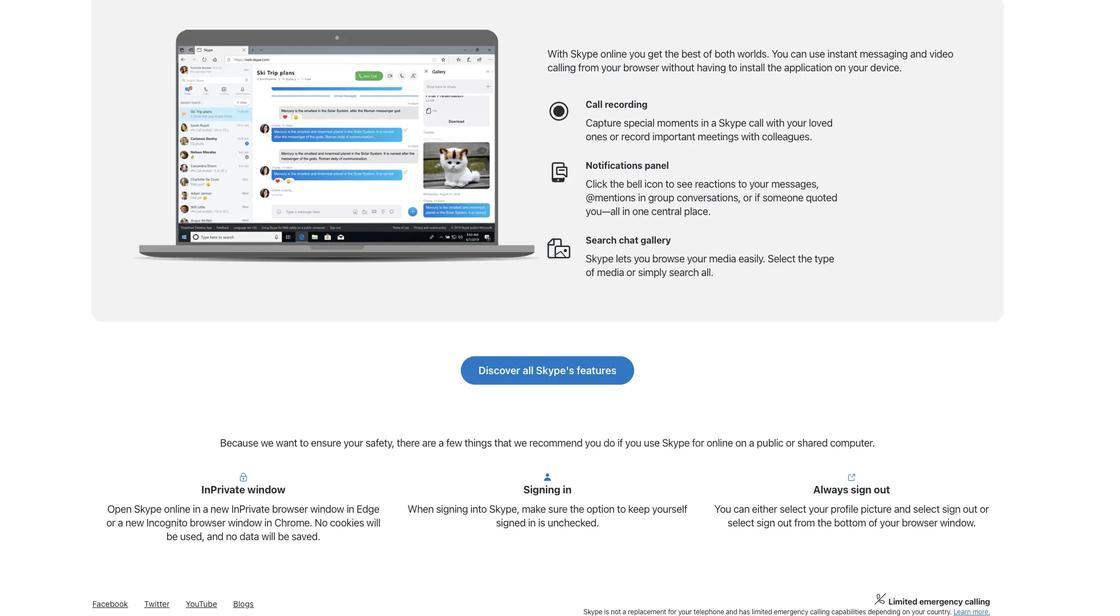 Task type: vqa. For each thing, say whether or not it's contained in the screenshot.
🥳
no



Task type: describe. For each thing, give the bounding box(es) containing it.
simply
[[638, 266, 667, 278]]

2 be from the left
[[278, 530, 289, 542]]

2 vertical spatial calling
[[810, 608, 830, 616]]

ensure
[[311, 437, 341, 449]]

your inside skype lets you browse your media easily. select the type of media or simply search all.
[[687, 252, 707, 265]]

notifications panel
[[586, 160, 669, 171]]

bottom
[[834, 517, 867, 529]]

a down open
[[118, 517, 123, 529]]

the inside the you can either select your profile picture and select sign out or select sign out from the bottom of your browser window.
[[818, 517, 832, 529]]

is inside the when signing into skype, make sure the option to keep yourself signed in is unchecked.
[[538, 517, 545, 529]]

both
[[715, 47, 735, 60]]


[[548, 161, 571, 184]]

capture
[[586, 117, 621, 129]]

to left see
[[666, 178, 675, 190]]

skype inside with skype online you get the best of both worlds. you can use instant messaging and video calling from your browser without having to install the application on your device.
[[571, 47, 598, 60]]

and inside the you can either select your profile picture and select sign out or select sign out from the bottom of your browser window.
[[894, 503, 911, 515]]

in inside  signing in
[[563, 483, 572, 496]]

central
[[652, 205, 682, 217]]

you—all
[[586, 205, 620, 217]]

browser inside the you can either select your profile picture and select sign out or select sign out from the bottom of your browser window.
[[902, 517, 938, 529]]

messages,
[[772, 178, 819, 190]]

keep
[[628, 503, 650, 515]]


[[543, 473, 552, 482]]

0 horizontal spatial select
[[728, 517, 755, 529]]

2 horizontal spatial select
[[913, 503, 940, 515]]

0 horizontal spatial if
[[618, 437, 623, 449]]

you inside with skype online you get the best of both worlds. you can use instant messaging and video calling from your browser without having to install the application on your device.
[[772, 47, 789, 60]]

2 vertical spatial sign
[[757, 517, 775, 529]]

worlds.
[[738, 47, 770, 60]]

select
[[768, 252, 796, 265]]

of inside skype lets you browse your media easily. select the type of media or simply search all.
[[586, 266, 595, 278]]

signed
[[496, 517, 526, 529]]

in inside the when signing into skype, make sure the option to keep yourself signed in is unchecked.
[[528, 517, 536, 529]]

public
[[757, 437, 784, 449]]

panel
[[645, 160, 669, 171]]

skype inside limited emergency calling skype is not a replacement for your telephone and has limited emergency calling capabilities depending on your country. learn more.
[[584, 608, 603, 616]]

your down instant
[[849, 61, 868, 73]]

1 horizontal spatial select
[[780, 503, 807, 515]]

the up without at the right
[[665, 47, 679, 60]]

1 vertical spatial will
[[262, 530, 276, 542]]

chrome.
[[275, 517, 312, 529]]

can inside with skype online you get the best of both worlds. you can use instant messaging and video calling from your browser without having to install the application on your device.
[[791, 47, 807, 60]]

instant
[[828, 47, 858, 60]]

or inside open skype online in a new inprivate browser window in edge or a new incognito browser window in chrome. no cookies will be used, and no data will be saved.
[[106, 517, 115, 529]]

a left public on the right bottom
[[749, 437, 755, 449]]

discover all skype's features
[[479, 364, 617, 376]]

search chat gallery
[[586, 235, 671, 245]]

notifications
[[586, 160, 643, 171]]

is inside limited emergency calling skype is not a replacement for your telephone and has limited emergency calling capabilities depending on your country. learn more.
[[604, 608, 609, 616]]

the inside skype lets you browse your media easily. select the type of media or simply search all.
[[798, 252, 813, 265]]

if inside click the bell icon to see reactions to your messages, @mentions in group conversations, or if someone quoted you—all in one central place.
[[755, 191, 760, 204]]

option
[[587, 503, 615, 515]]

1 vertical spatial with
[[741, 131, 760, 143]]

has
[[739, 608, 750, 616]]

you inside with skype online you get the best of both worlds. you can use instant messaging and video calling from your browser without having to install the application on your device.
[[629, 47, 646, 60]]

telephone
[[694, 608, 724, 616]]

loved
[[809, 117, 833, 129]]

gallery
[[641, 235, 671, 245]]

skype,
[[489, 503, 520, 515]]

skype inside open skype online in a new inprivate browser window in edge or a new incognito browser window in chrome. no cookies will be used, and no data will be saved.
[[134, 503, 162, 515]]

limited
[[752, 608, 772, 616]]

type
[[815, 252, 835, 265]]

you can either select your profile picture and select sign out or select sign out from the bottom of your browser window.
[[715, 503, 989, 529]]

0 vertical spatial new
[[211, 503, 229, 515]]

conversations,
[[677, 191, 741, 204]]

or inside skype lets you browse your media easily. select the type of media or simply search all.
[[627, 266, 636, 278]]

1 be from the left
[[166, 530, 178, 542]]

quoted
[[806, 191, 838, 204]]

group
[[648, 191, 674, 204]]

you inside the you can either select your profile picture and select sign out or select sign out from the bottom of your browser window.
[[715, 503, 731, 515]]

into
[[471, 503, 487, 515]]

browser inside with skype online you get the best of both worlds. you can use instant messaging and video calling from your browser without having to install the application on your device.
[[624, 61, 659, 73]]

few
[[446, 437, 462, 449]]

when
[[408, 503, 434, 515]]

search
[[669, 266, 699, 278]]

signing
[[436, 503, 468, 515]]

one
[[633, 205, 649, 217]]

are
[[422, 437, 436, 449]]

 always sign out
[[814, 473, 890, 496]]

bell
[[627, 178, 642, 190]]

there
[[397, 437, 420, 449]]

reactions
[[695, 178, 736, 190]]

country.
[[927, 608, 952, 616]]

or inside capture special moments in a skype call with your loved ones or record important meetings with colleagues.
[[610, 131, 619, 143]]

1 vertical spatial window
[[310, 503, 344, 515]]

and no
[[207, 530, 237, 542]]

always
[[814, 483, 849, 496]]

want
[[276, 437, 297, 449]]

learn
[[954, 608, 971, 616]]

do
[[604, 437, 615, 449]]

of inside the you can either select your profile picture and select sign out or select sign out from the bottom of your browser window.
[[869, 517, 878, 529]]


[[548, 235, 571, 258]]

blogs link
[[233, 600, 254, 609]]

from inside with skype online you get the best of both worlds. you can use instant messaging and video calling from your browser without having to install the application on your device.
[[578, 61, 599, 73]]

saved.
[[292, 530, 320, 542]]

special
[[624, 117, 655, 129]]

of inside with skype online you get the best of both worlds. you can use instant messaging and video calling from your browser without having to install the application on your device.
[[704, 47, 712, 60]]

facebook link
[[92, 600, 128, 609]]

call recording
[[586, 99, 648, 110]]

or inside click the bell icon to see reactions to your messages, @mentions in group conversations, or if someone quoted you—all in one central place.
[[743, 191, 753, 204]]

ones
[[586, 131, 607, 143]]

lets
[[616, 252, 632, 265]]

to inside with skype online you get the best of both worlds. you can use instant messaging and video calling from your browser without having to install the application on your device.
[[729, 61, 737, 73]]

with
[[548, 47, 568, 60]]

in up used,
[[193, 503, 201, 515]]

more.
[[973, 608, 991, 616]]

unchecked.
[[548, 517, 599, 529]]

your down always
[[809, 503, 829, 515]]

youtube
[[186, 600, 217, 609]]

depending
[[868, 608, 901, 616]]

your left safety,
[[344, 437, 363, 449]]

online for without
[[601, 47, 627, 60]]

your left telephone
[[678, 608, 692, 616]]

0 vertical spatial will
[[367, 517, 381, 529]]

used,
[[180, 530, 205, 542]]

meetings
[[698, 131, 739, 143]]

window.
[[940, 517, 976, 529]]

colleagues.
[[762, 131, 812, 143]]

click
[[586, 178, 608, 190]]

from inside the you can either select your profile picture and select sign out or select sign out from the bottom of your browser window.
[[795, 517, 815, 529]]

you left do
[[585, 437, 601, 449]]

skype inside skype lets you browse your media easily. select the type of media or simply search all.
[[586, 252, 614, 265]]

2 we from the left
[[514, 437, 527, 449]]

in inside capture special moments in a skype call with your loved ones or record important meetings with colleagues.
[[701, 117, 709, 129]]

record
[[621, 131, 650, 143]]

learn more. link
[[954, 608, 991, 616]]

features
[[577, 364, 617, 376]]

2 vertical spatial window
[[228, 517, 262, 529]]

chat
[[619, 235, 639, 245]]



Task type: locate. For each thing, give the bounding box(es) containing it.
yourself
[[652, 503, 688, 515]]

if right do
[[618, 437, 623, 449]]

browser up "chrome."
[[272, 503, 308, 515]]

is
[[538, 517, 545, 529], [604, 608, 609, 616]]


[[239, 473, 248, 482]]

window up the data
[[228, 517, 262, 529]]

your
[[602, 61, 621, 73], [849, 61, 868, 73], [787, 117, 807, 129], [750, 178, 769, 190], [687, 252, 707, 265], [344, 437, 363, 449], [809, 503, 829, 515], [880, 517, 900, 529], [678, 608, 692, 616], [912, 608, 926, 616]]

a up used,
[[203, 503, 208, 515]]

skype inside capture special moments in a skype call with your loved ones or record important meetings with colleagues.
[[719, 117, 747, 129]]

in up cookies
[[347, 503, 354, 515]]

things
[[465, 437, 492, 449]]

1 horizontal spatial be
[[278, 530, 289, 542]]

a inside capture special moments in a skype call with your loved ones or record important meetings with colleagues.
[[711, 117, 717, 129]]

1 horizontal spatial new
[[211, 503, 229, 515]]

1 vertical spatial you
[[715, 503, 731, 515]]

in up sure
[[563, 483, 572, 496]]

use right do
[[644, 437, 660, 449]]

1 horizontal spatial we
[[514, 437, 527, 449]]

1 horizontal spatial sign
[[851, 483, 872, 496]]

device.
[[871, 61, 902, 73]]

2 horizontal spatial of
[[869, 517, 878, 529]]

to right reactions
[[738, 178, 747, 190]]

will down edge
[[367, 517, 381, 529]]

emergency up country.
[[920, 597, 963, 607]]

a right are
[[439, 437, 444, 449]]

search
[[586, 235, 617, 245]]

capabilities
[[832, 608, 866, 616]]

0 vertical spatial online
[[601, 47, 627, 60]]

limited
[[889, 597, 918, 607]]

0 horizontal spatial use
[[644, 437, 660, 449]]

sign down 
[[851, 483, 872, 496]]

select right the either
[[780, 503, 807, 515]]

0 vertical spatial sign
[[851, 483, 872, 496]]

you up simply
[[634, 252, 650, 265]]

0 vertical spatial on
[[835, 61, 846, 73]]

all
[[523, 364, 534, 376]]

0 horizontal spatial emergency
[[774, 608, 809, 616]]

0 horizontal spatial be
[[166, 530, 178, 542]]

the up unchecked.
[[570, 503, 584, 515]]

open skype online in a new inprivate browser window in edge or a new incognito browser window in chrome. no cookies will be used, and no data will be saved.
[[106, 503, 381, 542]]

if left the someone
[[755, 191, 760, 204]]

having
[[697, 61, 726, 73]]

1 horizontal spatial media
[[709, 252, 736, 265]]

online inside open skype online in a new inprivate browser window in edge or a new incognito browser window in chrome. no cookies will be used, and no data will be saved.
[[164, 503, 190, 515]]

new up and no
[[211, 503, 229, 515]]

with
[[766, 117, 785, 129], [741, 131, 760, 143]]

for inside limited emergency calling skype is not a replacement for your telephone and has limited emergency calling capabilities depending on your country. learn more.
[[668, 608, 677, 616]]

get
[[648, 47, 663, 60]]

0 vertical spatial is
[[538, 517, 545, 529]]

you
[[629, 47, 646, 60], [634, 252, 650, 265], [585, 437, 601, 449], [626, 437, 642, 449]]

the inside the when signing into skype, make sure the option to keep yourself signed in is unchecked.
[[570, 503, 584, 515]]

no
[[315, 517, 328, 529]]

calling
[[548, 61, 576, 73], [965, 597, 991, 607], [810, 608, 830, 616]]

0 vertical spatial calling
[[548, 61, 576, 73]]

1 horizontal spatial emergency
[[920, 597, 963, 607]]

0 horizontal spatial new
[[126, 517, 144, 529]]

online inside with skype online you get the best of both worlds. you can use instant messaging and video calling from your browser without having to install the application on your device.
[[601, 47, 627, 60]]

install
[[740, 61, 765, 73]]

recommend
[[529, 437, 583, 449]]

you
[[772, 47, 789, 60], [715, 503, 731, 515]]

1 horizontal spatial for
[[692, 437, 705, 449]]

be down incognito
[[166, 530, 178, 542]]

moments
[[657, 117, 699, 129]]

2 horizontal spatial on
[[903, 608, 910, 616]]

2 horizontal spatial sign
[[943, 503, 961, 515]]

skype lets you browse your media easily. select the type of media or simply search all.
[[586, 252, 835, 278]]

in up the meetings
[[701, 117, 709, 129]]

2 horizontal spatial out
[[963, 503, 978, 515]]

0 horizontal spatial we
[[261, 437, 274, 449]]

and right picture
[[894, 503, 911, 515]]

0 vertical spatial window
[[248, 483, 286, 496]]

place.
[[684, 205, 711, 217]]

2 vertical spatial out
[[778, 517, 792, 529]]

important
[[653, 131, 696, 143]]

inprivate inside  inprivate window
[[201, 483, 245, 496]]

because we want to ensure your safety, there are a few things that we recommend you do if you use skype for online on a public or shared computer.
[[220, 437, 875, 449]]

the up @mentions
[[610, 178, 624, 190]]

of
[[704, 47, 712, 60], [586, 266, 595, 278], [869, 517, 878, 529]]

sign down the either
[[757, 517, 775, 529]]


[[847, 473, 857, 482]]

1 horizontal spatial you
[[772, 47, 789, 60]]

your up the someone
[[750, 178, 769, 190]]

skype web on edge image
[[126, 30, 548, 262]]

main content
[[0, 0, 1096, 566]]

0 horizontal spatial will
[[262, 530, 276, 542]]

1 horizontal spatial will
[[367, 517, 381, 529]]

replacement
[[628, 608, 667, 616]]

on down instant
[[835, 61, 846, 73]]

media
[[709, 252, 736, 265], [597, 266, 624, 278]]

be down "chrome."
[[278, 530, 289, 542]]

your down limited
[[912, 608, 926, 616]]

new down open
[[126, 517, 144, 529]]

select right picture
[[913, 503, 940, 515]]

use up application
[[809, 47, 825, 60]]

1 vertical spatial on
[[736, 437, 747, 449]]

from up call
[[578, 61, 599, 73]]

1 horizontal spatial can
[[791, 47, 807, 60]]

in down make
[[528, 517, 536, 529]]

we
[[261, 437, 274, 449], [514, 437, 527, 449]]

online left get
[[601, 47, 627, 60]]

0 horizontal spatial of
[[586, 266, 595, 278]]

browser up and no
[[190, 517, 226, 529]]

your down picture
[[880, 517, 900, 529]]

1 vertical spatial can
[[734, 503, 750, 515]]

0 horizontal spatial for
[[668, 608, 677, 616]]

1 horizontal spatial with
[[766, 117, 785, 129]]

a inside limited emergency calling skype is not a replacement for your telephone and has limited emergency calling capabilities depending on your country. learn more.
[[623, 608, 626, 616]]

can left the either
[[734, 503, 750, 515]]

all.
[[702, 266, 714, 278]]

1 vertical spatial online
[[707, 437, 733, 449]]

media up the all.
[[709, 252, 736, 265]]

sure
[[548, 503, 568, 515]]

1 horizontal spatial is
[[604, 608, 609, 616]]

sign up window.
[[943, 503, 961, 515]]

calling up more.
[[965, 597, 991, 607]]

you left get
[[629, 47, 646, 60]]

is down make
[[538, 517, 545, 529]]

will
[[367, 517, 381, 529], [262, 530, 276, 542]]

either
[[752, 503, 778, 515]]

0 vertical spatial you
[[772, 47, 789, 60]]

0 horizontal spatial on
[[736, 437, 747, 449]]

1 vertical spatial inprivate
[[231, 503, 270, 515]]

0 horizontal spatial is
[[538, 517, 545, 529]]

the inside click the bell icon to see reactions to your messages, @mentions in group conversations, or if someone quoted you—all in one central place.
[[610, 178, 624, 190]]

shared
[[798, 437, 828, 449]]

to left the keep
[[617, 503, 626, 515]]

0 horizontal spatial calling
[[548, 61, 576, 73]]

best
[[682, 47, 701, 60]]

1 vertical spatial use
[[644, 437, 660, 449]]

with skype online you get the best of both worlds. you can use instant messaging and video calling from your browser without having to install the application on your device.
[[548, 47, 954, 73]]

0 horizontal spatial sign
[[757, 517, 775, 529]]

2 horizontal spatial calling
[[965, 597, 991, 607]]

sign
[[851, 483, 872, 496], [943, 503, 961, 515], [757, 517, 775, 529]]

0 horizontal spatial with
[[741, 131, 760, 143]]

on inside limited emergency calling skype is not a replacement for your telephone and has limited emergency calling capabilities depending on your country. learn more.
[[903, 608, 910, 616]]

calling inside with skype online you get the best of both worlds. you can use instant messaging and video calling from your browser without having to install the application on your device.
[[548, 61, 576, 73]]

0 horizontal spatial can
[[734, 503, 750, 515]]

and inside with skype online you get the best of both worlds. you can use instant messaging and video calling from your browser without having to install the application on your device.
[[911, 47, 927, 60]]

can
[[791, 47, 807, 60], [734, 503, 750, 515]]

out inside ' always sign out'
[[874, 483, 890, 496]]

in left "chrome."
[[264, 517, 272, 529]]

2 horizontal spatial online
[[707, 437, 733, 449]]

browser left window.
[[902, 517, 938, 529]]

discover
[[479, 364, 520, 376]]

we left want
[[261, 437, 274, 449]]

to down both
[[729, 61, 737, 73]]

and left video
[[911, 47, 927, 60]]

1 vertical spatial for
[[668, 608, 677, 616]]

online left public on the right bottom
[[707, 437, 733, 449]]

0 horizontal spatial online
[[164, 503, 190, 515]]

inprivate down  inprivate window
[[231, 503, 270, 515]]

online up incognito
[[164, 503, 190, 515]]

from down always
[[795, 517, 815, 529]]

data
[[240, 530, 259, 542]]

1 horizontal spatial on
[[835, 61, 846, 73]]

inprivate down 
[[201, 483, 245, 496]]

0 vertical spatial and
[[911, 47, 927, 60]]

0 horizontal spatial from
[[578, 61, 599, 73]]

on down limited
[[903, 608, 910, 616]]

to right want
[[300, 437, 309, 449]]

main content containing 
[[0, 0, 1096, 566]]

or inside the you can either select your profile picture and select sign out or select sign out from the bottom of your browser window.
[[980, 503, 989, 515]]

calling down with
[[548, 61, 576, 73]]

your inside click the bell icon to see reactions to your messages, @mentions in group conversations, or if someone quoted you—all in one central place.
[[750, 178, 769, 190]]

2 vertical spatial of
[[869, 517, 878, 529]]

profile
[[831, 503, 859, 515]]

0 vertical spatial from
[[578, 61, 599, 73]]

blogs
[[233, 600, 254, 609]]

open
[[107, 503, 132, 515]]

discover all skype's features link
[[461, 356, 634, 385]]

0 vertical spatial out
[[874, 483, 890, 496]]

your inside capture special moments in a skype call with your loved ones or record important meetings with colleagues.
[[787, 117, 807, 129]]

1 horizontal spatial from
[[795, 517, 815, 529]]

out
[[874, 483, 890, 496], [963, 503, 978, 515], [778, 517, 792, 529]]

can up application
[[791, 47, 807, 60]]

window inside  inprivate window
[[248, 483, 286, 496]]

1 vertical spatial of
[[586, 266, 595, 278]]

0 vertical spatial with
[[766, 117, 785, 129]]

recording
[[605, 99, 648, 110]]

a up the meetings
[[711, 117, 717, 129]]

you right do
[[626, 437, 642, 449]]

1 vertical spatial from
[[795, 517, 815, 529]]

1 vertical spatial calling
[[965, 597, 991, 607]]

you inside skype lets you browse your media easily. select the type of media or simply search all.
[[634, 252, 650, 265]]

your up call recording
[[602, 61, 621, 73]]

can inside the you can either select your profile picture and select sign out or select sign out from the bottom of your browser window.
[[734, 503, 750, 515]]

 signing in
[[524, 473, 572, 496]]

sign inside ' always sign out'
[[851, 483, 872, 496]]

in left 'one'
[[623, 205, 630, 217]]

a right not
[[623, 608, 626, 616]]


[[548, 100, 571, 123]]

picture
[[861, 503, 892, 515]]

on left public on the right bottom
[[736, 437, 747, 449]]

to inside the when signing into skype, make sure the option to keep yourself signed in is unchecked.
[[617, 503, 626, 515]]

1 vertical spatial and
[[894, 503, 911, 515]]

use
[[809, 47, 825, 60], [644, 437, 660, 449]]

is left not
[[604, 608, 609, 616]]

1 horizontal spatial of
[[704, 47, 712, 60]]

of down "search"
[[586, 266, 595, 278]]

and left has
[[726, 608, 738, 616]]

0 horizontal spatial you
[[715, 503, 731, 515]]

1 vertical spatial media
[[597, 266, 624, 278]]

youtube link
[[186, 600, 217, 609]]

on inside with skype online you get the best of both worlds. you can use instant messaging and video calling from your browser without having to install the application on your device.
[[835, 61, 846, 73]]

2 vertical spatial and
[[726, 608, 738, 616]]

1 horizontal spatial use
[[809, 47, 825, 60]]

1 vertical spatial sign
[[943, 503, 961, 515]]

in up 'one'
[[638, 191, 646, 204]]

use inside with skype online you get the best of both worlds. you can use instant messaging and video calling from your browser without having to install the application on your device.
[[809, 47, 825, 60]]

your up the colleagues.
[[787, 117, 807, 129]]

will right the data
[[262, 530, 276, 542]]

window down 
[[248, 483, 286, 496]]

0 vertical spatial can
[[791, 47, 807, 60]]

your up the all.
[[687, 252, 707, 265]]

with up the colleagues.
[[766, 117, 785, 129]]

media down "lets"
[[597, 266, 624, 278]]

when signing into skype, make sure the option to keep yourself signed in is unchecked.
[[408, 503, 688, 529]]

the left type
[[798, 252, 813, 265]]

with down call
[[741, 131, 760, 143]]

0 horizontal spatial media
[[597, 266, 624, 278]]

window up no
[[310, 503, 344, 515]]

facebook
[[92, 600, 128, 609]]

0 vertical spatial if
[[755, 191, 760, 204]]

0 vertical spatial media
[[709, 252, 736, 265]]

the down profile
[[818, 517, 832, 529]]

online
[[601, 47, 627, 60], [707, 437, 733, 449], [164, 503, 190, 515]]

calling left capabilities
[[810, 608, 830, 616]]

of down picture
[[869, 517, 878, 529]]

0 vertical spatial use
[[809, 47, 825, 60]]

online for will
[[164, 503, 190, 515]]

and inside limited emergency calling skype is not a replacement for your telephone and has limited emergency calling capabilities depending on your country. learn more.
[[726, 608, 738, 616]]

you right worlds.
[[772, 47, 789, 60]]

we right that
[[514, 437, 527, 449]]

because
[[220, 437, 258, 449]]

@mentions
[[586, 191, 636, 204]]

you left the either
[[715, 503, 731, 515]]

2 vertical spatial on
[[903, 608, 910, 616]]

video
[[930, 47, 954, 60]]

twitter link
[[144, 600, 170, 609]]

1 horizontal spatial if
[[755, 191, 760, 204]]

safety,
[[366, 437, 394, 449]]

1 vertical spatial out
[[963, 503, 978, 515]]

the right install
[[768, 61, 782, 73]]

1 vertical spatial emergency
[[774, 608, 809, 616]]

1 we from the left
[[261, 437, 274, 449]]

signing
[[524, 483, 561, 496]]

0 vertical spatial emergency
[[920, 597, 963, 607]]

select down the either
[[728, 517, 755, 529]]

0 vertical spatial inprivate
[[201, 483, 245, 496]]

0 vertical spatial of
[[704, 47, 712, 60]]

without
[[662, 61, 695, 73]]

1 vertical spatial new
[[126, 517, 144, 529]]

skype
[[571, 47, 598, 60], [719, 117, 747, 129], [586, 252, 614, 265], [662, 437, 690, 449], [134, 503, 162, 515], [584, 608, 603, 616]]

of up having
[[704, 47, 712, 60]]

inprivate inside open skype online in a new inprivate browser window in edge or a new incognito browser window in chrome. no cookies will be used, and no data will be saved.
[[231, 503, 270, 515]]

new
[[211, 503, 229, 515], [126, 517, 144, 529]]

browser down get
[[624, 61, 659, 73]]

0 vertical spatial for
[[692, 437, 705, 449]]

select
[[780, 503, 807, 515], [913, 503, 940, 515], [728, 517, 755, 529]]

that
[[494, 437, 512, 449]]

1 horizontal spatial out
[[874, 483, 890, 496]]

browse
[[653, 252, 685, 265]]

1 horizontal spatial online
[[601, 47, 627, 60]]

0 horizontal spatial out
[[778, 517, 792, 529]]

emergency right limited
[[774, 608, 809, 616]]

incognito
[[146, 517, 187, 529]]

1 horizontal spatial calling
[[810, 608, 830, 616]]

skype's
[[536, 364, 575, 376]]

1 vertical spatial is
[[604, 608, 609, 616]]

1 vertical spatial if
[[618, 437, 623, 449]]

if
[[755, 191, 760, 204], [618, 437, 623, 449]]

2 vertical spatial online
[[164, 503, 190, 515]]



